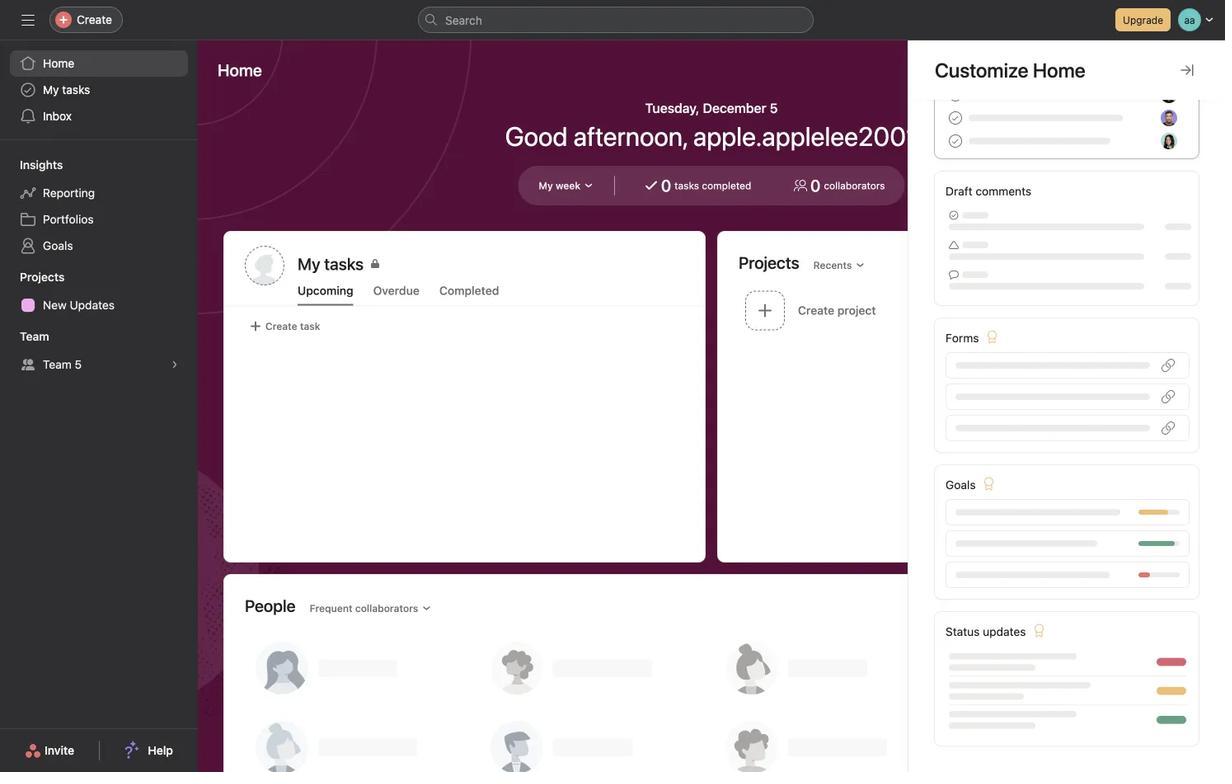 Task type: locate. For each thing, give the bounding box(es) containing it.
new down projects dropdown button
[[43, 298, 67, 312]]

team up team 5
[[20, 330, 49, 343]]

team for team 5
[[43, 358, 72, 371]]

portfolios link
[[10, 206, 188, 233]]

my
[[43, 83, 59, 97], [539, 180, 553, 191]]

1 horizontal spatial goals
[[946, 478, 976, 492]]

my for my week
[[539, 180, 553, 191]]

collaborators
[[824, 180, 886, 191], [355, 603, 418, 614]]

create left task
[[266, 320, 297, 332]]

Search tasks, projects, and more text field
[[418, 7, 814, 33]]

assigned
[[1001, 38, 1049, 51]]

1 horizontal spatial 5
[[770, 100, 778, 116]]

my week button
[[532, 174, 601, 197]]

frequent collaborators button
[[302, 597, 439, 620]]

0 vertical spatial my
[[43, 83, 59, 97]]

0 horizontal spatial collaborators
[[355, 603, 418, 614]]

tasks
[[946, 38, 976, 51]]

0 vertical spatial tasks
[[62, 83, 90, 97]]

create
[[77, 13, 112, 26], [266, 320, 297, 332]]

help button
[[114, 736, 184, 765]]

collaborators right frequent
[[355, 603, 418, 614]]

my inside global element
[[43, 83, 59, 97]]

tuesday,
[[645, 100, 700, 116]]

projects inside dropdown button
[[20, 270, 65, 284]]

2 0 from the left
[[811, 176, 821, 195]]

team 5
[[43, 358, 82, 371]]

0 vertical spatial 5
[[770, 100, 778, 116]]

1 vertical spatial my
[[539, 180, 553, 191]]

team down "team" dropdown button
[[43, 358, 72, 371]]

0 left tasks completed
[[661, 176, 672, 195]]

team
[[20, 330, 49, 343], [43, 358, 72, 371]]

overdue button
[[373, 284, 420, 306]]

0 horizontal spatial home
[[43, 57, 74, 70]]

tasks
[[62, 83, 90, 97], [675, 180, 699, 191]]

0 vertical spatial goals
[[43, 239, 73, 252]]

new updates link
[[959, 285, 1180, 338], [10, 292, 188, 318]]

1 vertical spatial create
[[266, 320, 297, 332]]

1 vertical spatial team
[[43, 358, 72, 371]]

0 horizontal spatial updates
[[70, 298, 115, 312]]

invite button
[[14, 736, 85, 765]]

tasks left completed
[[675, 180, 699, 191]]

0 down apple.applelee2001
[[811, 176, 821, 195]]

global element
[[0, 40, 198, 139]]

collaborators inside dropdown button
[[355, 603, 418, 614]]

1 vertical spatial collaborators
[[355, 603, 418, 614]]

inbox link
[[10, 103, 188, 130]]

5 down projects element
[[75, 358, 82, 371]]

create inside popup button
[[77, 13, 112, 26]]

upgrade
[[1124, 14, 1164, 26]]

0 horizontal spatial new updates link
[[10, 292, 188, 318]]

0 horizontal spatial 5
[[75, 358, 82, 371]]

1 horizontal spatial projects
[[739, 253, 800, 272]]

0 for tasks completed
[[661, 176, 672, 195]]

status updates
[[946, 625, 1027, 638]]

status
[[946, 625, 980, 638]]

team inside dropdown button
[[20, 330, 49, 343]]

goals
[[43, 239, 73, 252], [946, 478, 976, 492]]

new updates
[[43, 298, 115, 312], [1019, 302, 1092, 316]]

1 horizontal spatial my
[[539, 180, 553, 191]]

new updates inside projects element
[[43, 298, 115, 312]]

create for create
[[77, 13, 112, 26]]

create task button
[[245, 315, 325, 338]]

my up inbox
[[43, 83, 59, 97]]

my tasks
[[43, 83, 90, 97]]

1 horizontal spatial home
[[218, 60, 262, 80]]

0 horizontal spatial 0
[[661, 176, 672, 195]]

0 horizontal spatial projects
[[20, 270, 65, 284]]

my tasks link
[[10, 77, 188, 103]]

1 horizontal spatial collaborators
[[824, 180, 886, 191]]

5
[[770, 100, 778, 116], [75, 358, 82, 371]]

0 horizontal spatial tasks
[[62, 83, 90, 97]]

tasks inside global element
[[62, 83, 90, 97]]

create up home "link" on the top of the page
[[77, 13, 112, 26]]

0 horizontal spatial create
[[77, 13, 112, 26]]

my left the week
[[539, 180, 553, 191]]

team inside "link"
[[43, 358, 72, 371]]

projects up "team" dropdown button
[[20, 270, 65, 284]]

draft comments
[[946, 184, 1032, 198]]

projects
[[739, 253, 800, 272], [20, 270, 65, 284]]

new
[[43, 298, 67, 312], [1019, 302, 1043, 316]]

1 vertical spatial 5
[[75, 358, 82, 371]]

5 inside "link"
[[75, 358, 82, 371]]

0 vertical spatial create
[[77, 13, 112, 26]]

hide sidebar image
[[21, 13, 35, 26]]

tasks up inbox
[[62, 83, 90, 97]]

new updates right list icon
[[1019, 302, 1092, 316]]

new updates up teams element
[[43, 298, 115, 312]]

0 horizontal spatial new updates
[[43, 298, 115, 312]]

create inside button
[[266, 320, 297, 332]]

5 right december
[[770, 100, 778, 116]]

customize home
[[935, 59, 1086, 82]]

1 0 from the left
[[661, 176, 672, 195]]

0
[[661, 176, 672, 195], [811, 176, 821, 195]]

create for create task
[[266, 320, 297, 332]]

task
[[300, 320, 320, 332]]

1 horizontal spatial tasks
[[675, 180, 699, 191]]

create task
[[266, 320, 320, 332]]

see details, team 5 image
[[170, 360, 180, 370]]

1 horizontal spatial 0
[[811, 176, 821, 195]]

updates inside projects element
[[70, 298, 115, 312]]

goals inside insights element
[[43, 239, 73, 252]]

5 inside tuesday, december 5 good afternoon, apple.applelee2001
[[770, 100, 778, 116]]

recents button
[[806, 254, 873, 277]]

reporting
[[43, 186, 95, 200]]

1 horizontal spatial create
[[266, 320, 297, 332]]

projects left recents
[[739, 253, 800, 272]]

december
[[703, 100, 767, 116]]

1 vertical spatial goals
[[946, 478, 976, 492]]

home
[[43, 57, 74, 70], [218, 60, 262, 80]]

tasks i've assigned
[[946, 38, 1049, 51]]

my tasks link
[[298, 252, 685, 279]]

insights element
[[0, 150, 198, 262]]

recents
[[814, 259, 852, 271]]

0 horizontal spatial my
[[43, 83, 59, 97]]

0 vertical spatial team
[[20, 330, 49, 343]]

tasks completed
[[675, 180, 752, 191]]

new right list icon
[[1019, 302, 1043, 316]]

0 horizontal spatial new
[[43, 298, 67, 312]]

new inside projects element
[[43, 298, 67, 312]]

0 for collaborators
[[811, 176, 821, 195]]

team button
[[0, 328, 49, 345]]

help
[[148, 744, 173, 757]]

updates
[[70, 298, 115, 312], [1046, 302, 1092, 316]]

collaborators down apple.applelee2001
[[824, 180, 886, 191]]

new updates link inside projects element
[[10, 292, 188, 318]]

my inside dropdown button
[[539, 180, 553, 191]]

0 horizontal spatial goals
[[43, 239, 73, 252]]

0 vertical spatial collaborators
[[824, 180, 886, 191]]

afternoon,
[[574, 120, 688, 152]]

1 vertical spatial tasks
[[675, 180, 699, 191]]



Task type: describe. For each thing, give the bounding box(es) containing it.
teams element
[[0, 322, 198, 381]]

inbox
[[43, 109, 72, 123]]

home link
[[10, 50, 188, 77]]

i've
[[979, 38, 998, 51]]

people
[[245, 596, 296, 615]]

completed button
[[440, 284, 499, 306]]

list image
[[976, 301, 996, 320]]

my for my tasks
[[43, 83, 59, 97]]

completed
[[702, 180, 752, 191]]

add profile photo image
[[245, 246, 285, 285]]

goals link
[[10, 233, 188, 259]]

frequent collaborators
[[310, 603, 418, 614]]

projects button
[[0, 269, 65, 285]]

apple.applelee2001
[[694, 120, 918, 152]]

forms
[[946, 331, 980, 345]]

team 5 link
[[10, 351, 188, 378]]

create project
[[798, 304, 876, 317]]

close customization pane image
[[1181, 64, 1194, 77]]

invite
[[45, 744, 74, 757]]

my tasks
[[298, 254, 364, 273]]

projects element
[[0, 262, 198, 322]]

1 horizontal spatial updates
[[1046, 302, 1092, 316]]

comments
[[976, 184, 1032, 198]]

team for team
[[20, 330, 49, 343]]

reporting link
[[10, 180, 188, 206]]

frequent
[[310, 603, 353, 614]]

1 horizontal spatial new updates
[[1019, 302, 1092, 316]]

updates
[[983, 625, 1027, 638]]

1 horizontal spatial new
[[1019, 302, 1043, 316]]

week
[[556, 180, 581, 191]]

my week
[[539, 180, 581, 191]]

tuesday, december 5 good afternoon, apple.applelee2001
[[505, 100, 918, 152]]

1 horizontal spatial new updates link
[[959, 285, 1180, 338]]

portfolios
[[43, 212, 94, 226]]

draft
[[946, 184, 973, 198]]

upcoming
[[298, 284, 354, 297]]

create button
[[49, 7, 123, 33]]

insights
[[20, 158, 63, 172]]

home inside "link"
[[43, 57, 74, 70]]

upgrade button
[[1116, 8, 1171, 31]]

completed
[[440, 284, 499, 297]]

overdue
[[373, 284, 420, 297]]

insights button
[[0, 157, 63, 173]]

create project link
[[739, 285, 959, 338]]

good
[[505, 120, 568, 152]]

upcoming button
[[298, 284, 354, 306]]



Task type: vqa. For each thing, say whether or not it's contained in the screenshot.
INSERT AN OBJECT "image" at the right bottom of page
no



